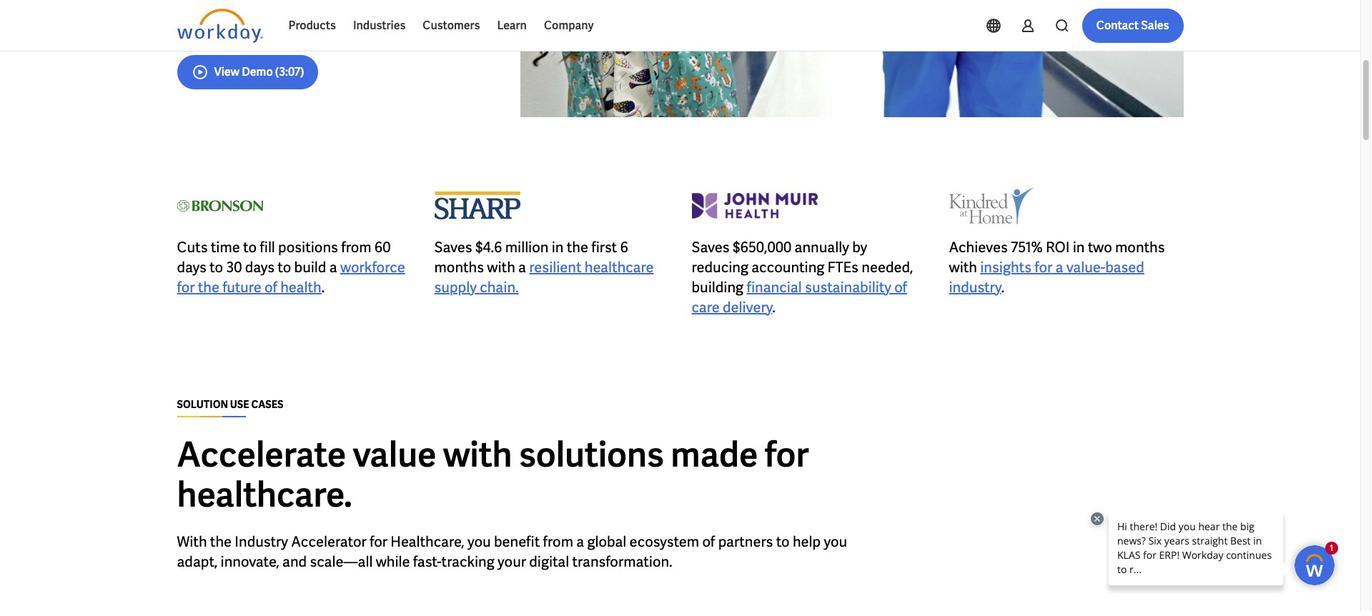 Task type: vqa. For each thing, say whether or not it's contained in the screenshot.
OF to the middle
yes



Task type: locate. For each thing, give the bounding box(es) containing it.
from up workforce on the left of the page
[[341, 238, 372, 257]]

0 horizontal spatial you
[[430, 4, 454, 23]]

digital
[[529, 553, 569, 571]]

of down needed,
[[895, 278, 908, 297]]

your
[[498, 553, 526, 571]]

financial
[[747, 278, 802, 297]]

scale—all
[[310, 553, 373, 571]]

annually
[[795, 238, 849, 257]]

of inside the financial sustainability of care delivery
[[895, 278, 908, 297]]

supply left chain.
[[434, 278, 477, 297]]

insights
[[981, 258, 1032, 277]]

0 horizontal spatial of
[[265, 278, 277, 297]]

. down build
[[322, 278, 325, 297]]

with the industry accelerator for healthcare, you benefit from a global ecosystem of partners to help you adapt, innovate, and scale—all while fast-tracking your digital transformation.
[[177, 533, 847, 571]]

2 horizontal spatial .
[[1001, 278, 1005, 297]]

. for health
[[322, 278, 325, 297]]

so you can focus on quality patient care.
[[177, 4, 480, 43]]

1 vertical spatial months
[[434, 258, 484, 277]]

innovate,
[[221, 553, 279, 571]]

days down cuts
[[177, 258, 207, 277]]

saves
[[434, 238, 472, 257], [692, 238, 730, 257]]

in
[[552, 238, 564, 257], [1073, 238, 1085, 257]]

positions
[[278, 238, 338, 257]]

products
[[289, 18, 336, 33]]

a down roi
[[1056, 258, 1064, 277]]

0 horizontal spatial saves
[[434, 238, 472, 257]]

supply chain resilience link
[[262, 4, 409, 23]]

learn
[[497, 18, 527, 33]]

1 horizontal spatial supply
[[434, 278, 477, 297]]

can
[[457, 4, 480, 23]]

cuts
[[177, 238, 208, 257]]

2 days from the left
[[245, 258, 275, 277]]

products button
[[280, 9, 345, 43]]

2 in from the left
[[1073, 238, 1085, 257]]

saves up reducing
[[692, 238, 730, 257]]

company button
[[536, 9, 602, 43]]

in right roi
[[1073, 238, 1085, 257]]

. down insights
[[1001, 278, 1005, 297]]

adapt,
[[177, 553, 218, 571]]

with
[[177, 533, 207, 551]]

0 vertical spatial months
[[1116, 238, 1165, 257]]

the inside workforce for the future of health
[[198, 278, 220, 297]]

for inside insights for a value-based industry
[[1035, 258, 1053, 277]]

by
[[852, 238, 868, 257]]

first
[[591, 238, 617, 257]]

resilient healthcare supply chain.
[[434, 258, 654, 297]]

of inside 'with the industry accelerator for healthcare, you benefit from a global ecosystem of partners to help you adapt, innovate, and scale—all while fast-tracking your digital transformation.'
[[703, 533, 715, 551]]

2 vertical spatial the
[[210, 533, 232, 551]]

to
[[243, 238, 257, 257], [210, 258, 223, 277], [278, 258, 291, 277], [776, 533, 790, 551]]

1 horizontal spatial months
[[1116, 238, 1165, 257]]

0 vertical spatial supply
[[262, 4, 305, 23]]

solution
[[177, 398, 228, 411]]

workforce for the future of health link
[[177, 258, 405, 297]]

saves inside saves $4.6 million in the first 6 months with a
[[434, 238, 472, 257]]

a inside insights for a value-based industry
[[1056, 258, 1064, 277]]

saves $4.6 million in the first 6 months with a
[[434, 238, 628, 277]]

the left 'future'
[[198, 278, 220, 297]]

1 horizontal spatial saves
[[692, 238, 730, 257]]

tracking
[[442, 553, 495, 571]]

of right 'future'
[[265, 278, 277, 297]]

saves $650,000 annually by reducing accounting ftes needed, building
[[692, 238, 913, 297]]

0 horizontal spatial in
[[552, 238, 564, 257]]

kindred at home image
[[949, 186, 1035, 226]]

1 horizontal spatial in
[[1073, 238, 1085, 257]]

you up tracking
[[468, 533, 491, 551]]

1 horizontal spatial days
[[245, 258, 275, 277]]

in inside saves $4.6 million in the first 6 months with a
[[552, 238, 564, 257]]

a left the global
[[577, 533, 584, 551]]

you right help
[[824, 533, 847, 551]]

you
[[430, 4, 454, 23], [468, 533, 491, 551], [824, 533, 847, 551]]

1 horizontal spatial of
[[703, 533, 715, 551]]

a
[[329, 258, 337, 277], [518, 258, 526, 277], [1056, 258, 1064, 277], [577, 533, 584, 551]]

the
[[567, 238, 588, 257], [198, 278, 220, 297], [210, 533, 232, 551]]

of
[[265, 278, 277, 297], [895, 278, 908, 297], [703, 533, 715, 551]]

contact sales link
[[1082, 9, 1184, 43]]

you right so
[[430, 4, 454, 23]]

1 horizontal spatial from
[[543, 533, 573, 551]]

a inside 'with the industry accelerator for healthcare, you benefit from a global ecosystem of partners to help you adapt, innovate, and scale—all while fast-tracking your digital transformation.'
[[577, 533, 584, 551]]

a down million
[[518, 258, 526, 277]]

0 horizontal spatial from
[[341, 238, 372, 257]]

with inside accelerate value with solutions made for healthcare.
[[443, 433, 512, 477]]

healthcare,
[[391, 533, 465, 551]]

. down 'financial'
[[773, 298, 776, 317]]

0 vertical spatial from
[[341, 238, 372, 257]]

saves left $4.6
[[434, 238, 472, 257]]

saves inside saves $650,000 annually by reducing accounting ftes needed, building
[[692, 238, 730, 257]]

fill
[[260, 238, 275, 257]]

the inside 'with the industry accelerator for healthcare, you benefit from a global ecosystem of partners to help you adapt, innovate, and scale—all while fast-tracking your digital transformation.'
[[210, 533, 232, 551]]

1 in from the left
[[552, 238, 564, 257]]

more healthcare organizations are choosing workday video image
[[520, 0, 1184, 117]]

.
[[322, 278, 325, 297], [1001, 278, 1005, 297], [773, 298, 776, 317]]

in up resilient
[[552, 238, 564, 257]]

. for industry
[[1001, 278, 1005, 297]]

financial sustainability of care delivery
[[692, 278, 908, 317]]

for inside workforce for the future of health
[[177, 278, 195, 297]]

2 saves from the left
[[692, 238, 730, 257]]

$650,000
[[733, 238, 792, 257]]

industries
[[353, 18, 406, 33]]

view demo (3:07) link
[[177, 55, 319, 89]]

patient
[[282, 24, 329, 43]]

1 horizontal spatial .
[[773, 298, 776, 317]]

industry
[[235, 533, 288, 551]]

months up based
[[1116, 238, 1165, 257]]

from
[[341, 238, 372, 257], [543, 533, 573, 551]]

a right build
[[329, 258, 337, 277]]

the left first
[[567, 238, 588, 257]]

customers
[[423, 18, 480, 33]]

for inside accelerate value with solutions made for healthcare.
[[765, 433, 809, 477]]

from up digital
[[543, 533, 573, 551]]

0 horizontal spatial supply
[[262, 4, 305, 23]]

0 horizontal spatial .
[[322, 278, 325, 297]]

view demo (3:07)
[[214, 64, 304, 79]]

months down $4.6
[[434, 258, 484, 277]]

in inside achieves 751% roi in two months with
[[1073, 238, 1085, 257]]

achieves 751% roi in two months with
[[949, 238, 1165, 277]]

0 vertical spatial the
[[567, 238, 588, 257]]

accelerate
[[177, 433, 346, 477]]

the right with
[[210, 533, 232, 551]]

0 horizontal spatial months
[[434, 258, 484, 277]]

to inside 'with the industry accelerator for healthcare, you benefit from a global ecosystem of partners to help you adapt, innovate, and scale—all while fast-tracking your digital transformation.'
[[776, 533, 790, 551]]

future
[[223, 278, 262, 297]]

1 vertical spatial supply
[[434, 278, 477, 297]]

1 vertical spatial the
[[198, 278, 220, 297]]

in for the
[[552, 238, 564, 257]]

2 horizontal spatial of
[[895, 278, 908, 297]]

days down fill
[[245, 258, 275, 277]]

1 saves from the left
[[434, 238, 472, 257]]

60
[[375, 238, 391, 257]]

0 horizontal spatial days
[[177, 258, 207, 277]]

workforce for the future of health
[[177, 258, 405, 297]]

of left partners
[[703, 533, 715, 551]]

use
[[230, 398, 249, 411]]

1 vertical spatial from
[[543, 533, 573, 551]]

bronson image
[[177, 186, 263, 226]]

days
[[177, 258, 207, 277], [245, 258, 275, 277]]

with
[[487, 258, 515, 277], [949, 258, 977, 277], [443, 433, 512, 477]]

supply up patient in the left of the page
[[262, 4, 305, 23]]

partners
[[718, 533, 773, 551]]

contact
[[1097, 18, 1139, 33]]

supply
[[262, 4, 305, 23], [434, 278, 477, 297]]

751%
[[1011, 238, 1043, 257]]

to left help
[[776, 533, 790, 551]]

supply inside resilient healthcare supply chain.
[[434, 278, 477, 297]]



Task type: describe. For each thing, give the bounding box(es) containing it.
you inside so you can focus on quality patient care.
[[430, 4, 454, 23]]

customers button
[[414, 9, 489, 43]]

solutions
[[519, 433, 664, 477]]

reducing
[[692, 258, 749, 277]]

company
[[544, 18, 594, 33]]

the inside saves $4.6 million in the first 6 months with a
[[567, 238, 588, 257]]

health
[[280, 278, 322, 297]]

healthcare
[[585, 258, 654, 277]]

solution use cases
[[177, 398, 284, 411]]

fast-
[[413, 553, 442, 571]]

chain
[[308, 4, 344, 23]]

ecosystem
[[630, 533, 699, 551]]

with inside achieves 751% roi in two months with
[[949, 258, 977, 277]]

financial sustainability of care delivery link
[[692, 278, 908, 317]]

resilient healthcare supply chain. link
[[434, 258, 654, 297]]

from inside cuts time to fill positions from 60 days to 30 days to build a
[[341, 238, 372, 257]]

accelerate value with solutions made for healthcare.
[[177, 433, 809, 517]]

transformation.
[[572, 553, 673, 571]]

chain.
[[480, 278, 519, 297]]

a inside cuts time to fill positions from 60 days to 30 days to build a
[[329, 258, 337, 277]]

from inside 'with the industry accelerator for healthcare, you benefit from a global ecosystem of partners to help you adapt, innovate, and scale—all while fast-tracking your digital transformation.'
[[543, 533, 573, 551]]

achieves
[[949, 238, 1008, 257]]

cases
[[251, 398, 284, 411]]

go to the homepage image
[[177, 9, 263, 43]]

6
[[620, 238, 628, 257]]

1 horizontal spatial you
[[468, 533, 491, 551]]

months inside achieves 751% roi in two months with
[[1116, 238, 1165, 257]]

to left build
[[278, 258, 291, 277]]

help
[[793, 533, 821, 551]]

1 days from the left
[[177, 258, 207, 277]]

(3:07)
[[275, 64, 304, 79]]

building
[[692, 278, 744, 297]]

sales
[[1141, 18, 1170, 33]]

workforce
[[340, 258, 405, 277]]

insights for a value-based industry
[[949, 258, 1145, 297]]

accelerator
[[291, 533, 367, 551]]

of inside workforce for the future of health
[[265, 278, 277, 297]]

insights for a value-based industry link
[[949, 258, 1145, 297]]

ftes
[[828, 258, 859, 277]]

based
[[1106, 258, 1145, 277]]

on
[[216, 24, 232, 43]]

a inside saves $4.6 million in the first 6 months with a
[[518, 258, 526, 277]]

to left fill
[[243, 238, 257, 257]]

view
[[214, 64, 240, 79]]

months inside saves $4.6 million in the first 6 months with a
[[434, 258, 484, 277]]

million
[[505, 238, 549, 257]]

roi
[[1046, 238, 1070, 257]]

industries button
[[345, 9, 414, 43]]

two
[[1088, 238, 1112, 257]]

industry
[[949, 278, 1001, 297]]

resilience
[[347, 4, 409, 23]]

focus
[[177, 24, 213, 43]]

sharp image
[[434, 186, 520, 226]]

value
[[353, 433, 436, 477]]

for inside 'with the industry accelerator for healthcare, you benefit from a global ecosystem of partners to help you adapt, innovate, and scale—all while fast-tracking your digital transformation.'
[[370, 533, 388, 551]]

care
[[692, 298, 720, 317]]

global
[[587, 533, 627, 551]]

healthcare.
[[177, 473, 352, 517]]

made
[[671, 433, 758, 477]]

so
[[412, 4, 427, 23]]

supply chain resilience
[[262, 4, 409, 23]]

needed,
[[862, 258, 913, 277]]

resilient
[[529, 258, 582, 277]]

30
[[226, 258, 242, 277]]

2 horizontal spatial you
[[824, 533, 847, 551]]

saves for saves $650,000 annually by reducing accounting ftes needed, building
[[692, 238, 730, 257]]

learn button
[[489, 9, 536, 43]]

accounting
[[752, 258, 825, 277]]

quality
[[235, 24, 279, 43]]

saves for saves $4.6 million in the first 6 months with a
[[434, 238, 472, 257]]

in for two
[[1073, 238, 1085, 257]]

with inside saves $4.6 million in the first 6 months with a
[[487, 258, 515, 277]]

and
[[282, 553, 307, 571]]

john muir health image
[[692, 186, 818, 226]]

value-
[[1067, 258, 1106, 277]]

contact sales
[[1097, 18, 1170, 33]]

care.
[[332, 24, 362, 43]]

time
[[211, 238, 240, 257]]

while
[[376, 553, 410, 571]]

demo
[[242, 64, 273, 79]]

cuts time to fill positions from 60 days to 30 days to build a
[[177, 238, 391, 277]]

sustainability
[[805, 278, 892, 297]]

benefit
[[494, 533, 540, 551]]

delivery
[[723, 298, 773, 317]]

$4.6
[[475, 238, 502, 257]]

to left 30
[[210, 258, 223, 277]]

build
[[294, 258, 326, 277]]



